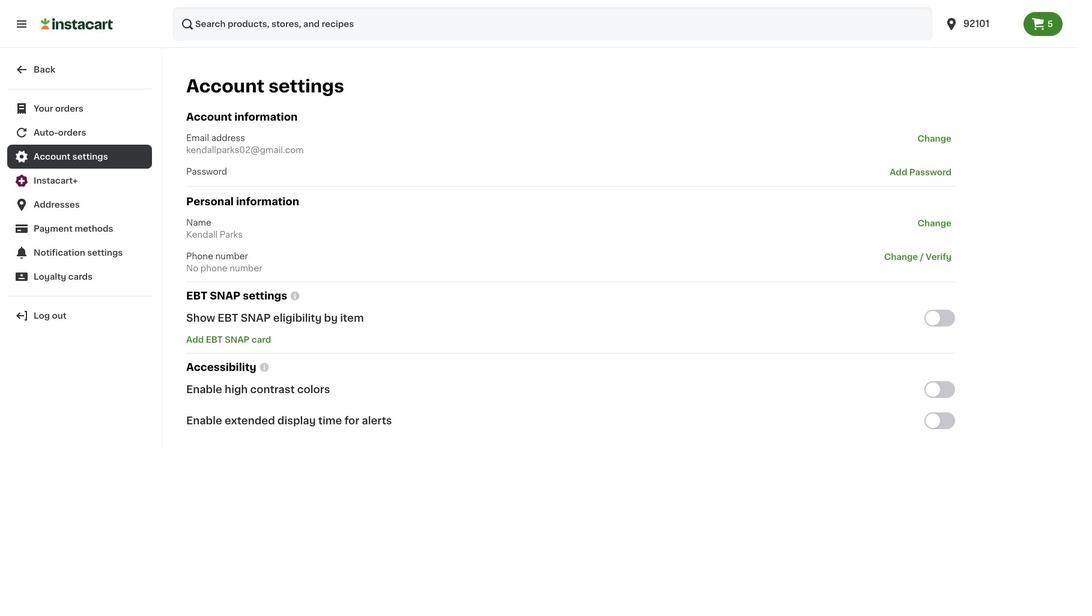 Task type: locate. For each thing, give the bounding box(es) containing it.
92101
[[963, 19, 990, 28]]

snap down phone
[[210, 292, 240, 301]]

log out
[[34, 312, 66, 320]]

1 horizontal spatial add
[[890, 168, 907, 177]]

change button up verify
[[914, 217, 955, 230]]

1 vertical spatial enable
[[186, 416, 222, 426]]

email address kendallparks02@gmail.com
[[186, 134, 304, 154]]

change up the add password button
[[918, 135, 952, 143]]

snap up card
[[241, 314, 271, 323]]

loyalty cards
[[34, 273, 93, 281]]

2 vertical spatial snap
[[225, 336, 249, 344]]

name kendall parks
[[186, 219, 243, 239]]

change / verify
[[884, 253, 952, 262]]

change
[[918, 135, 952, 143], [918, 219, 952, 228], [884, 253, 918, 262]]

for
[[344, 416, 359, 426]]

ebt down the show
[[206, 336, 223, 344]]

1 horizontal spatial password
[[909, 168, 952, 177]]

change up verify
[[918, 219, 952, 228]]

information
[[234, 112, 298, 122], [236, 197, 299, 207]]

2 change button from the top
[[914, 217, 955, 230]]

information up the email address kendallparks02@gmail.com
[[234, 112, 298, 122]]

1 vertical spatial orders
[[58, 129, 86, 137]]

account settings up account information
[[186, 77, 344, 95]]

0 vertical spatial add
[[890, 168, 907, 177]]

addresses link
[[7, 193, 152, 217]]

snap
[[210, 292, 240, 301], [241, 314, 271, 323], [225, 336, 249, 344]]

card
[[252, 336, 271, 344]]

1 vertical spatial ebt
[[218, 314, 238, 323]]

loyalty
[[34, 273, 66, 281]]

display
[[277, 416, 316, 426]]

notification
[[34, 249, 85, 257]]

email
[[186, 134, 209, 142]]

instacart logo image
[[41, 17, 113, 31]]

1 change button from the top
[[914, 132, 955, 145]]

kendall
[[186, 231, 218, 239]]

payment methods link
[[7, 217, 152, 241]]

0 vertical spatial account
[[186, 77, 264, 95]]

ebt
[[186, 292, 207, 301], [218, 314, 238, 323], [206, 336, 223, 344]]

orders up account settings link
[[58, 129, 86, 137]]

1 vertical spatial add
[[186, 336, 204, 344]]

verify
[[926, 253, 952, 262]]

ebt snap settings
[[186, 292, 287, 301]]

1 vertical spatial account settings
[[34, 153, 108, 161]]

change button
[[914, 132, 955, 145], [914, 217, 955, 230]]

0 vertical spatial information
[[234, 112, 298, 122]]

personal
[[186, 197, 234, 207]]

change left /
[[884, 253, 918, 262]]

2 enable from the top
[[186, 416, 222, 426]]

ebt up add ebt snap card
[[218, 314, 238, 323]]

log out link
[[7, 304, 152, 328]]

1 vertical spatial change button
[[914, 217, 955, 230]]

account
[[186, 77, 264, 95], [186, 112, 232, 122], [34, 153, 70, 161]]

1 horizontal spatial account settings
[[186, 77, 344, 95]]

0 vertical spatial account settings
[[186, 77, 344, 95]]

1 vertical spatial change
[[918, 219, 952, 228]]

account up account information
[[186, 77, 264, 95]]

add password button
[[886, 166, 955, 179]]

parks
[[220, 231, 243, 239]]

enable down 'accessibility'
[[186, 385, 222, 395]]

enable extended display time for alerts
[[186, 416, 392, 426]]

orders for your orders
[[55, 105, 83, 113]]

name
[[186, 219, 211, 227]]

auto-
[[34, 129, 58, 137]]

orders for auto-orders
[[58, 129, 86, 137]]

number
[[215, 252, 248, 261], [230, 265, 262, 273]]

0 vertical spatial orders
[[55, 105, 83, 113]]

enable for enable extended display time for alerts
[[186, 416, 222, 426]]

payment
[[34, 225, 73, 233]]

add
[[890, 168, 907, 177], [186, 336, 204, 344]]

settings
[[268, 77, 344, 95], [72, 153, 108, 161], [87, 249, 123, 257], [243, 292, 287, 301]]

information up parks
[[236, 197, 299, 207]]

change / verify button
[[881, 251, 955, 264]]

orders inside your orders link
[[55, 105, 83, 113]]

password inside button
[[909, 168, 952, 177]]

instacart+ link
[[7, 169, 152, 193]]

show ebt snap eligibility by item
[[186, 314, 364, 323]]

loyalty cards link
[[7, 265, 152, 289]]

orders inside auto-orders link
[[58, 129, 86, 137]]

high
[[225, 385, 248, 395]]

0 horizontal spatial add
[[186, 336, 204, 344]]

change for account information
[[918, 135, 952, 143]]

ebt for add
[[206, 336, 223, 344]]

addresses
[[34, 201, 80, 209]]

1 vertical spatial number
[[230, 265, 262, 273]]

account settings
[[186, 77, 344, 95], [34, 153, 108, 161]]

enable high contrast colors
[[186, 385, 330, 395]]

number up ebt snap settings
[[230, 265, 262, 273]]

0 vertical spatial ebt
[[186, 292, 207, 301]]

methods
[[75, 225, 113, 233]]

change button for personal information
[[914, 217, 955, 230]]

accessibility
[[186, 363, 256, 373]]

2 vertical spatial account
[[34, 153, 70, 161]]

account settings up instacart+ link
[[34, 153, 108, 161]]

change button for account information
[[914, 132, 955, 145]]

enable left the extended
[[186, 416, 222, 426]]

instacart+
[[34, 177, 78, 185]]

account up email
[[186, 112, 232, 122]]

back
[[34, 65, 55, 74]]

payment methods
[[34, 225, 113, 233]]

ebt up the show
[[186, 292, 207, 301]]

0 horizontal spatial account settings
[[34, 153, 108, 161]]

Search field
[[173, 7, 932, 41]]

change button up the add password button
[[914, 132, 955, 145]]

0 vertical spatial change
[[918, 135, 952, 143]]

orders up auto-orders
[[55, 105, 83, 113]]

2 vertical spatial ebt
[[206, 336, 223, 344]]

notification settings
[[34, 249, 123, 257]]

account settings link
[[7, 145, 152, 169]]

0 vertical spatial enable
[[186, 385, 222, 395]]

enable
[[186, 385, 222, 395], [186, 416, 222, 426]]

orders
[[55, 105, 83, 113], [58, 129, 86, 137]]

1 vertical spatial snap
[[241, 314, 271, 323]]

alerts
[[362, 416, 392, 426]]

notification settings link
[[7, 241, 152, 265]]

number up phone
[[215, 252, 248, 261]]

account up instacart+
[[34, 153, 70, 161]]

add inside button
[[890, 168, 907, 177]]

None search field
[[173, 7, 932, 41]]

1 vertical spatial information
[[236, 197, 299, 207]]

snap left card
[[225, 336, 249, 344]]

password
[[186, 168, 227, 176], [909, 168, 952, 177]]

0 horizontal spatial password
[[186, 168, 227, 176]]

your orders link
[[7, 97, 152, 121]]

0 vertical spatial change button
[[914, 132, 955, 145]]

5
[[1047, 20, 1053, 28]]

1 enable from the top
[[186, 385, 222, 395]]

your
[[34, 105, 53, 113]]



Task type: vqa. For each thing, say whether or not it's contained in the screenshot.
THE FREE DELIVERY ON FIRST 3 ORDERS. TERMS APPLY.
no



Task type: describe. For each thing, give the bounding box(es) containing it.
add for add password
[[890, 168, 907, 177]]

phone
[[186, 252, 213, 261]]

0 vertical spatial snap
[[210, 292, 240, 301]]

phone number no phone number
[[186, 252, 262, 273]]

personal information
[[186, 197, 299, 207]]

account information
[[186, 112, 298, 122]]

log
[[34, 312, 50, 320]]

92101 button
[[937, 7, 1023, 41]]

add for add ebt snap card
[[186, 336, 204, 344]]

contrast
[[250, 385, 295, 395]]

your orders
[[34, 105, 83, 113]]

item
[[340, 314, 364, 323]]

by
[[324, 314, 338, 323]]

information for personal information
[[236, 197, 299, 207]]

show
[[186, 314, 215, 323]]

time
[[318, 416, 342, 426]]

auto-orders link
[[7, 121, 152, 145]]

1 vertical spatial account
[[186, 112, 232, 122]]

colors
[[297, 385, 330, 395]]

0 vertical spatial number
[[215, 252, 248, 261]]

cards
[[68, 273, 93, 281]]

eligibility
[[273, 314, 322, 323]]

92101 button
[[944, 7, 1016, 41]]

extended
[[225, 416, 275, 426]]

add password
[[890, 168, 952, 177]]

snap for add ebt snap card
[[225, 336, 249, 344]]

address
[[211, 134, 245, 142]]

/
[[920, 253, 924, 262]]

ebt for show
[[218, 314, 238, 323]]

enable for enable high contrast colors
[[186, 385, 222, 395]]

kendallparks02@gmail.com
[[186, 146, 304, 154]]

2 vertical spatial change
[[884, 253, 918, 262]]

5 button
[[1023, 12, 1063, 36]]

no
[[186, 265, 198, 273]]

auto-orders
[[34, 129, 86, 137]]

information for account information
[[234, 112, 298, 122]]

out
[[52, 312, 66, 320]]

snap for show ebt snap eligibility by item
[[241, 314, 271, 323]]

change for personal information
[[918, 219, 952, 228]]

add ebt snap card
[[186, 336, 271, 344]]

back link
[[7, 58, 152, 82]]

phone
[[201, 265, 227, 273]]

add ebt snap card link
[[186, 336, 271, 344]]



